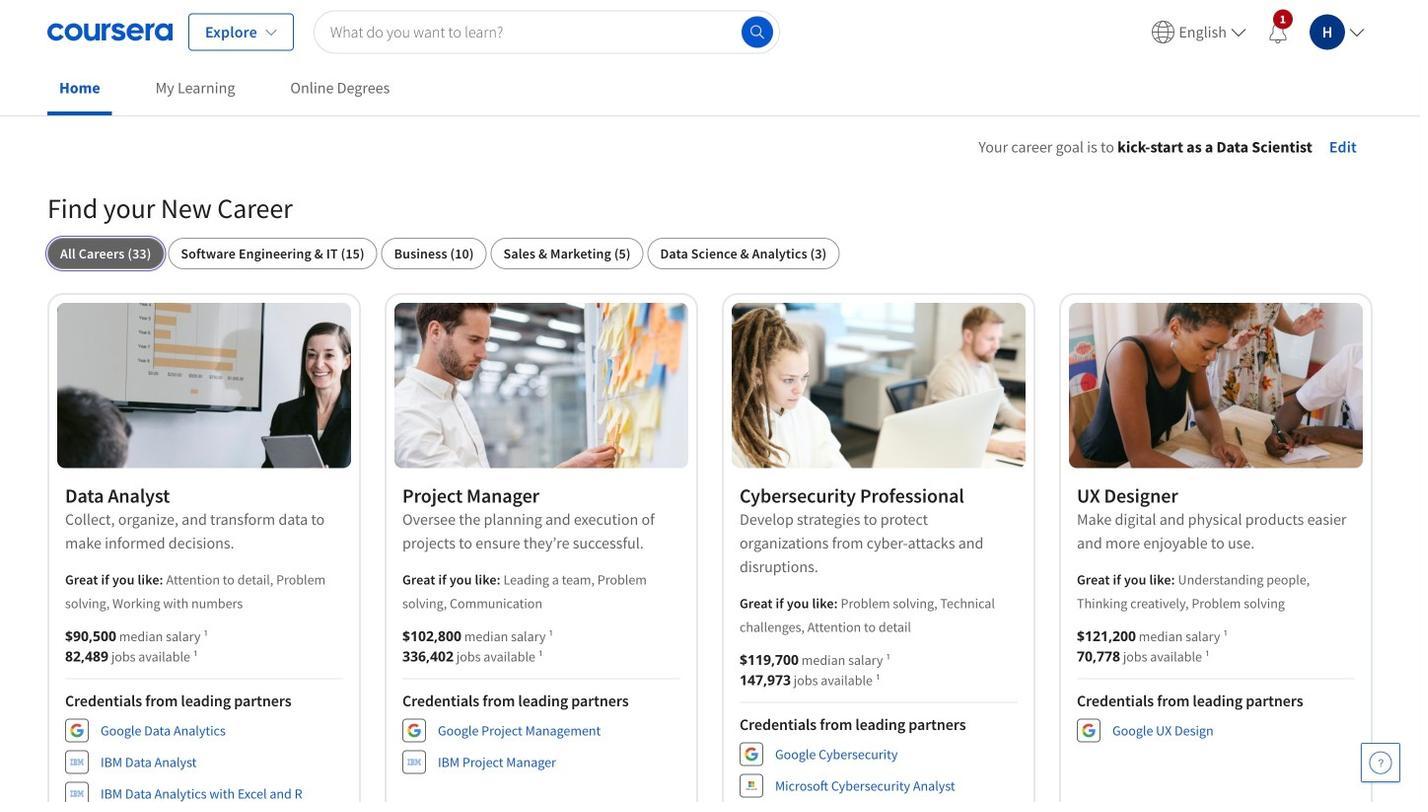 Task type: locate. For each thing, give the bounding box(es) containing it.
menu
[[1144, 0, 1374, 64]]

career roles collection element
[[36, 159, 1385, 802]]

What do you want to learn? text field
[[314, 10, 781, 54]]

option group
[[47, 238, 1374, 269]]

None search field
[[314, 10, 781, 54]]

help center image
[[1370, 751, 1393, 775]]

option group inside career roles collection element
[[47, 238, 1374, 269]]

None button
[[47, 238, 164, 269], [168, 238, 378, 269], [382, 238, 487, 269], [491, 238, 644, 269], [648, 238, 840, 269], [47, 238, 164, 269], [168, 238, 378, 269], [382, 238, 487, 269], [491, 238, 644, 269], [648, 238, 840, 269]]



Task type: vqa. For each thing, say whether or not it's contained in the screenshot.
Search Box
yes



Task type: describe. For each thing, give the bounding box(es) containing it.
coursera image
[[47, 16, 173, 48]]



